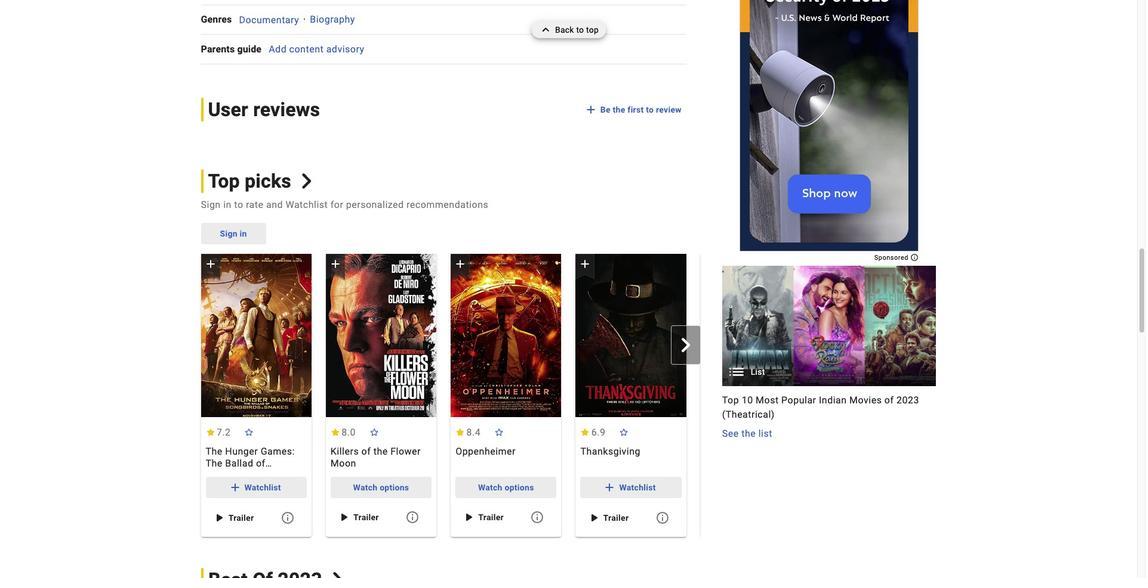 Task type: describe. For each thing, give the bounding box(es) containing it.
play arrow image
[[337, 511, 351, 525]]

options for killers of the flower moon
[[380, 484, 409, 493]]

see the list button
[[722, 427, 772, 442]]

of inside the top 10 most popular indian movies of 2023 (theatrical)
[[885, 395, 894, 407]]

trailer for oppenheimer
[[478, 514, 504, 523]]

sign for sign in
[[220, 229, 237, 239]]

add image for be the first to review
[[584, 103, 598, 117]]

1 horizontal spatial watchlist
[[286, 199, 328, 211]]

7.2
[[217, 428, 231, 439]]

trailer button for killers of the flower moon
[[335, 508, 384, 529]]

of inside the hunger games: the ballad of songbirds & snakes
[[256, 459, 265, 470]]

sign for sign in to rate and watchlist for personalized recommendations
[[201, 199, 221, 211]]

back
[[555, 25, 574, 35]]

the for list
[[741, 429, 756, 440]]

still frame image
[[722, 266, 936, 387]]

reviews
[[253, 99, 320, 121]]

killers of the flower moon link
[[326, 447, 436, 471]]

star inline image for 8.4
[[456, 429, 465, 437]]

documentary
[[239, 14, 299, 25]]

more information image for oppenheimer
[[530, 511, 545, 525]]

first
[[628, 105, 644, 115]]

personalized
[[346, 199, 404, 211]]

content
[[289, 44, 324, 55]]

guide
[[237, 43, 262, 55]]

back to top button
[[531, 21, 606, 38]]

more information image
[[280, 512, 295, 526]]

top 10 most popular indian movies of 2023 (theatrical)
[[722, 395, 919, 421]]

watchlist button for the hunger games: the ballad of songbirds & snakes
[[206, 478, 307, 499]]

advisory
[[326, 44, 364, 55]]

watchlist for the hunger games: the ballad of songbirds & snakes
[[244, 484, 281, 493]]

top picks
[[208, 170, 291, 193]]

picks
[[245, 170, 291, 193]]

user reviews
[[208, 99, 320, 121]]

watch options button for killers of the flower moon
[[331, 478, 432, 499]]

trailer for thanksgiving
[[603, 514, 629, 524]]

star border inline image for of
[[369, 429, 379, 437]]

trailer for killers of the flower moon
[[353, 514, 379, 523]]

of inside killers of the flower moon
[[361, 447, 371, 458]]

top for top picks
[[208, 170, 240, 193]]

sponsored
[[874, 255, 910, 262]]

star inline image for 6.9
[[580, 429, 590, 437]]

play arrow image for the hunger games: the ballad of songbirds & snakes
[[212, 512, 226, 526]]

the killer image
[[701, 254, 811, 418]]

add
[[269, 44, 287, 55]]

killers of the flower moon
[[331, 447, 421, 470]]

trailer for the hunger games: the ballad of songbirds & snakes
[[228, 514, 254, 524]]

top 10 most popular indian movies of 2023 (theatrical) link
[[722, 394, 936, 423]]

songbirds
[[206, 471, 251, 482]]

oppenheimer image
[[451, 254, 561, 418]]

8.0
[[342, 428, 356, 439]]

see the list
[[722, 429, 772, 440]]

&
[[254, 471, 260, 482]]

most
[[756, 395, 779, 407]]

chevron right inline image
[[679, 338, 693, 353]]

group containing top 10 most popular indian movies of 2023 (theatrical)
[[722, 266, 936, 442]]

watch options for oppenheimer
[[478, 484, 534, 493]]

1 the from the top
[[206, 447, 223, 458]]

be the first to review button
[[582, 99, 686, 121]]

moon
[[331, 459, 356, 470]]

oppenheimer link
[[451, 447, 561, 471]]

rate
[[246, 199, 264, 211]]

star border inline image
[[619, 429, 629, 437]]

biography
[[310, 14, 355, 25]]

user
[[208, 99, 248, 121]]

killers of the flower moon image
[[326, 254, 436, 418]]

play arrow image for thanksgiving
[[587, 512, 601, 526]]

snakes
[[263, 471, 295, 482]]

star inline image for 8.0
[[331, 429, 340, 437]]

top picks link
[[201, 170, 314, 193]]

killers
[[331, 447, 359, 458]]

games:
[[261, 447, 295, 458]]



Task type: vqa. For each thing, say whether or not it's contained in the screenshot.
the leftmost in
yes



Task type: locate. For each thing, give the bounding box(es) containing it.
recommendations
[[407, 199, 488, 211]]

0 vertical spatial top
[[208, 170, 240, 193]]

the up songbirds
[[206, 459, 223, 470]]

options
[[380, 484, 409, 493], [505, 484, 534, 493]]

star border inline image for hunger
[[244, 429, 254, 437]]

sign up sign in
[[201, 199, 221, 211]]

0 horizontal spatial star inline image
[[206, 429, 215, 437]]

star inline image for 7.2
[[206, 429, 215, 437]]

sign
[[201, 199, 221, 211], [220, 229, 237, 239]]

1 horizontal spatial options
[[505, 484, 534, 493]]

hunger
[[225, 447, 258, 458]]

0 horizontal spatial play arrow image
[[212, 512, 226, 526]]

the inside killers of the flower moon
[[373, 447, 388, 458]]

of left 2023
[[885, 395, 894, 407]]

0 horizontal spatial the
[[373, 447, 388, 458]]

watchlist button inside group
[[580, 478, 682, 499]]

trailer button for oppenheimer
[[460, 508, 509, 529]]

more information image for killers of the flower moon
[[405, 511, 420, 525]]

2 horizontal spatial add image
[[584, 103, 598, 117]]

0 horizontal spatial add image
[[203, 257, 218, 272]]

0 horizontal spatial of
[[256, 459, 265, 470]]

1 horizontal spatial watch options button
[[456, 478, 557, 499]]

add image down sign in button
[[203, 257, 218, 272]]

1 vertical spatial in
[[240, 229, 247, 239]]

watchlist inside group
[[619, 484, 656, 493]]

trailer button for the hunger games: the ballad of songbirds & snakes
[[210, 508, 259, 530]]

movies
[[849, 395, 882, 407]]

flower
[[390, 447, 421, 458]]

add image for watchlist
[[228, 481, 242, 496]]

more information image
[[405, 511, 420, 525], [530, 511, 545, 525], [655, 512, 669, 526]]

star inline image left 7.2
[[206, 429, 215, 437]]

watch options down oppenheimer "link"
[[478, 484, 534, 493]]

sign in to rate and watchlist for personalized recommendations
[[201, 199, 488, 211]]

watch down oppenheimer "link"
[[478, 484, 502, 493]]

2 options from the left
[[505, 484, 534, 493]]

6.9
[[591, 428, 606, 439]]

2 vertical spatial the
[[373, 447, 388, 458]]

add image for 8.4
[[453, 257, 467, 272]]

1 horizontal spatial star inline image
[[580, 429, 590, 437]]

1 vertical spatial of
[[361, 447, 371, 458]]

1 watchlist button from the left
[[206, 478, 307, 499]]

parents guide
[[201, 43, 262, 55]]

0 vertical spatial add image
[[584, 103, 598, 117]]

sign inside sign in button
[[220, 229, 237, 239]]

the
[[613, 105, 625, 115], [741, 429, 756, 440], [373, 447, 388, 458]]

add image
[[584, 103, 598, 117], [203, 257, 218, 272], [228, 481, 242, 496]]

2 horizontal spatial more information image
[[655, 512, 669, 526]]

1 options from the left
[[380, 484, 409, 493]]

star border inline image right 8.0 on the left of the page
[[369, 429, 379, 437]]

to
[[576, 25, 584, 35], [646, 105, 654, 115], [234, 199, 243, 211]]

top inside the top 10 most popular indian movies of 2023 (theatrical)
[[722, 395, 739, 407]]

0 vertical spatial the
[[206, 447, 223, 458]]

watch down killers of the flower moon
[[353, 484, 377, 493]]

to left top
[[576, 25, 584, 35]]

1 horizontal spatial the
[[613, 105, 625, 115]]

group containing 6.9
[[576, 254, 686, 538]]

2 watch options button from the left
[[456, 478, 557, 499]]

1 star inline image from the left
[[331, 429, 340, 437]]

thanksgiving link
[[576, 447, 686, 471]]

1 horizontal spatial watchlist button
[[580, 478, 682, 499]]

list link
[[722, 266, 936, 387]]

0 horizontal spatial watch
[[353, 484, 377, 493]]

2 vertical spatial to
[[234, 199, 243, 211]]

add image inside be the first to review button
[[584, 103, 598, 117]]

group containing 8.0
[[326, 254, 436, 538]]

0 vertical spatial the
[[613, 105, 625, 115]]

2 horizontal spatial to
[[646, 105, 654, 115]]

watchlist
[[286, 199, 328, 211], [244, 484, 281, 493], [619, 484, 656, 493]]

sign in
[[220, 229, 247, 239]]

1 horizontal spatial play arrow image
[[462, 511, 476, 525]]

1 horizontal spatial in
[[240, 229, 247, 239]]

0 vertical spatial sign
[[201, 199, 221, 211]]

add content advisory
[[269, 44, 364, 55]]

0 horizontal spatial options
[[380, 484, 409, 493]]

watchlist down chevron right inline icon
[[286, 199, 328, 211]]

top left 10
[[722, 395, 739, 407]]

10
[[742, 395, 753, 407]]

0 vertical spatial to
[[576, 25, 584, 35]]

the for first
[[613, 105, 625, 115]]

sign down the top picks
[[220, 229, 237, 239]]

2 star inline image from the left
[[580, 429, 590, 437]]

star inline image inside group
[[456, 429, 465, 437]]

1 horizontal spatial to
[[576, 25, 584, 35]]

watch for oppenheimer
[[478, 484, 502, 493]]

1 watch from the left
[[353, 484, 377, 493]]

watch for killers of the flower moon
[[353, 484, 377, 493]]

2 horizontal spatial star border inline image
[[494, 429, 504, 437]]

watchlist button down ballad
[[206, 478, 307, 499]]

watchlist down thanksgiving link
[[619, 484, 656, 493]]

2 star inline image from the left
[[456, 429, 465, 437]]

expand less image
[[538, 21, 555, 38]]

star border inline image up oppenheimer
[[494, 429, 504, 437]]

0 horizontal spatial watchlist
[[244, 484, 281, 493]]

be
[[600, 105, 611, 115]]

to left rate
[[234, 199, 243, 211]]

watchlist button
[[206, 478, 307, 499], [580, 478, 682, 499]]

see
[[722, 429, 739, 440]]

top for top 10 most popular indian movies of 2023 (theatrical)
[[722, 395, 739, 407]]

add image for 6.9
[[578, 257, 592, 272]]

watchlist button down thanksgiving link
[[580, 478, 682, 499]]

documentary button
[[239, 14, 299, 25]]

0 horizontal spatial watch options
[[353, 484, 409, 493]]

trailer
[[353, 514, 379, 523], [478, 514, 504, 523], [228, 514, 254, 524], [603, 514, 629, 524]]

2 the from the top
[[206, 459, 223, 470]]

0 horizontal spatial in
[[223, 199, 232, 211]]

1 horizontal spatial add image
[[228, 481, 242, 496]]

genres
[[201, 14, 232, 25]]

indian
[[819, 395, 847, 407]]

0 horizontal spatial watchlist button
[[206, 478, 307, 499]]

1 star inline image from the left
[[206, 429, 215, 437]]

watch options button
[[331, 478, 432, 499], [456, 478, 557, 499]]

play arrow image for oppenheimer
[[462, 511, 476, 525]]

the left list
[[741, 429, 756, 440]]

the hunger games: the ballad of songbirds & snakes
[[206, 447, 295, 482]]

watchlist down &
[[244, 484, 281, 493]]

1 vertical spatial to
[[646, 105, 654, 115]]

more information image for thanksgiving
[[655, 512, 669, 526]]

watch options button down killers of the flower moon link
[[331, 478, 432, 499]]

watch options for killers of the flower moon
[[353, 484, 409, 493]]

1 horizontal spatial star border inline image
[[369, 429, 379, 437]]

2 horizontal spatial play arrow image
[[587, 512, 601, 526]]

2 horizontal spatial the
[[741, 429, 756, 440]]

the hunger games: the ballad of songbirds & snakes image
[[201, 254, 311, 418]]

star border inline image up 'hunger'
[[244, 429, 254, 437]]

the hunger games: the ballad of songbirds & snakes link
[[201, 447, 311, 482]]

ballad
[[225, 459, 253, 470]]

1 vertical spatial add image
[[203, 257, 218, 272]]

of
[[885, 395, 894, 407], [361, 447, 371, 458], [256, 459, 265, 470]]

0 horizontal spatial more information image
[[405, 511, 420, 525]]

the down 7.2
[[206, 447, 223, 458]]

be the first to review
[[600, 105, 682, 115]]

1 horizontal spatial of
[[361, 447, 371, 458]]

and
[[266, 199, 283, 211]]

top
[[208, 170, 240, 193], [722, 395, 739, 407]]

2 vertical spatial of
[[256, 459, 265, 470]]

star inline image left "6.9"
[[580, 429, 590, 437]]

the left flower
[[373, 447, 388, 458]]

options down killers of the flower moon link
[[380, 484, 409, 493]]

2 vertical spatial add image
[[228, 481, 242, 496]]

watch options button down oppenheimer "link"
[[456, 478, 557, 499]]

2 horizontal spatial watchlist
[[619, 484, 656, 493]]

8.4
[[466, 428, 481, 439]]

1 horizontal spatial star inline image
[[456, 429, 465, 437]]

top left picks
[[208, 170, 240, 193]]

watch options down killers of the flower moon link
[[353, 484, 409, 493]]

star inline image
[[206, 429, 215, 437], [456, 429, 465, 437]]

3 star border inline image from the left
[[494, 429, 504, 437]]

watch options
[[353, 484, 409, 493], [478, 484, 534, 493]]

1 star border inline image from the left
[[244, 429, 254, 437]]

0 horizontal spatial star border inline image
[[244, 429, 254, 437]]

2023
[[897, 395, 919, 407]]

(theatrical)
[[722, 410, 775, 421]]

add image left be
[[584, 103, 598, 117]]

in left rate
[[223, 199, 232, 211]]

oppenheimer
[[456, 447, 516, 458]]

1 vertical spatial top
[[722, 395, 739, 407]]

options down oppenheimer "link"
[[505, 484, 534, 493]]

sign in button
[[201, 223, 266, 245]]

options for oppenheimer
[[505, 484, 534, 493]]

to right first
[[646, 105, 654, 115]]

of up &
[[256, 459, 265, 470]]

in for sign in
[[240, 229, 247, 239]]

1 horizontal spatial top
[[722, 395, 739, 407]]

watch
[[353, 484, 377, 493], [478, 484, 502, 493]]

trailer button for thanksgiving
[[585, 508, 633, 530]]

1 horizontal spatial more information image
[[530, 511, 545, 525]]

back to top
[[555, 25, 599, 35]]

0 vertical spatial of
[[885, 395, 894, 407]]

the right be
[[613, 105, 625, 115]]

play arrow image
[[462, 511, 476, 525], [212, 512, 226, 526], [587, 512, 601, 526]]

0 vertical spatial in
[[223, 199, 232, 211]]

in
[[223, 199, 232, 211], [240, 229, 247, 239]]

star inline image left 8.4
[[456, 429, 465, 437]]

2 star border inline image from the left
[[369, 429, 379, 437]]

in down rate
[[240, 229, 247, 239]]

0 horizontal spatial star inline image
[[331, 429, 340, 437]]

thanksgiving image
[[576, 254, 686, 418]]

thanksgiving
[[580, 447, 640, 458]]

add image for 8.0
[[328, 257, 343, 272]]

2 watch options from the left
[[478, 484, 534, 493]]

in inside button
[[240, 229, 247, 239]]

1 vertical spatial the
[[206, 459, 223, 470]]

trailer button
[[335, 508, 384, 529], [460, 508, 509, 529], [210, 508, 259, 530], [585, 508, 633, 530]]

watchlist button for thanksgiving
[[580, 478, 682, 499]]

popular
[[781, 395, 816, 407]]

1 vertical spatial the
[[741, 429, 756, 440]]

list group
[[722, 266, 936, 387]]

star inline image left 8.0 on the left of the page
[[331, 429, 340, 437]]

1 horizontal spatial watch options
[[478, 484, 534, 493]]

review
[[656, 105, 682, 115]]

add image down ballad
[[228, 481, 242, 496]]

1 vertical spatial sign
[[220, 229, 237, 239]]

chevron right inline image
[[299, 174, 314, 189]]

0 horizontal spatial top
[[208, 170, 240, 193]]

2 watch from the left
[[478, 484, 502, 493]]

the
[[206, 447, 223, 458], [206, 459, 223, 470]]

watch options button for oppenheimer
[[456, 478, 557, 499]]

group containing 8.4
[[451, 254, 561, 538]]

1 watch options from the left
[[353, 484, 409, 493]]

star inline image
[[331, 429, 340, 437], [580, 429, 590, 437]]

parents
[[201, 43, 235, 55]]

add content advisory button
[[269, 44, 364, 55]]

in for sign in to rate and watchlist for personalized recommendations
[[223, 199, 232, 211]]

top
[[586, 25, 599, 35]]

2 horizontal spatial of
[[885, 395, 894, 407]]

add to watchlist image
[[701, 254, 720, 281]]

group
[[187, 254, 811, 540], [201, 254, 311, 538], [201, 254, 311, 418], [326, 254, 436, 538], [326, 254, 436, 418], [451, 254, 561, 538], [451, 254, 561, 418], [576, 254, 686, 538], [576, 254, 686, 418], [701, 254, 811, 538], [701, 254, 811, 418], [722, 266, 936, 442]]

sponsored content section
[[740, 0, 919, 262]]

watchlist for thanksgiving
[[619, 484, 656, 493]]

0 horizontal spatial watch options button
[[331, 478, 432, 499]]

1 horizontal spatial watch
[[478, 484, 502, 493]]

star border inline image
[[244, 429, 254, 437], [369, 429, 379, 437], [494, 429, 504, 437]]

1 watch options button from the left
[[331, 478, 432, 499]]

2 watchlist button from the left
[[580, 478, 682, 499]]

of right killers
[[361, 447, 371, 458]]

0 horizontal spatial to
[[234, 199, 243, 211]]

list
[[758, 429, 772, 440]]

list
[[751, 368, 765, 377]]

for
[[331, 199, 343, 211]]

add image
[[328, 257, 343, 272], [453, 257, 467, 272], [578, 257, 592, 272], [603, 481, 617, 496]]

biography button
[[310, 14, 355, 25]]



